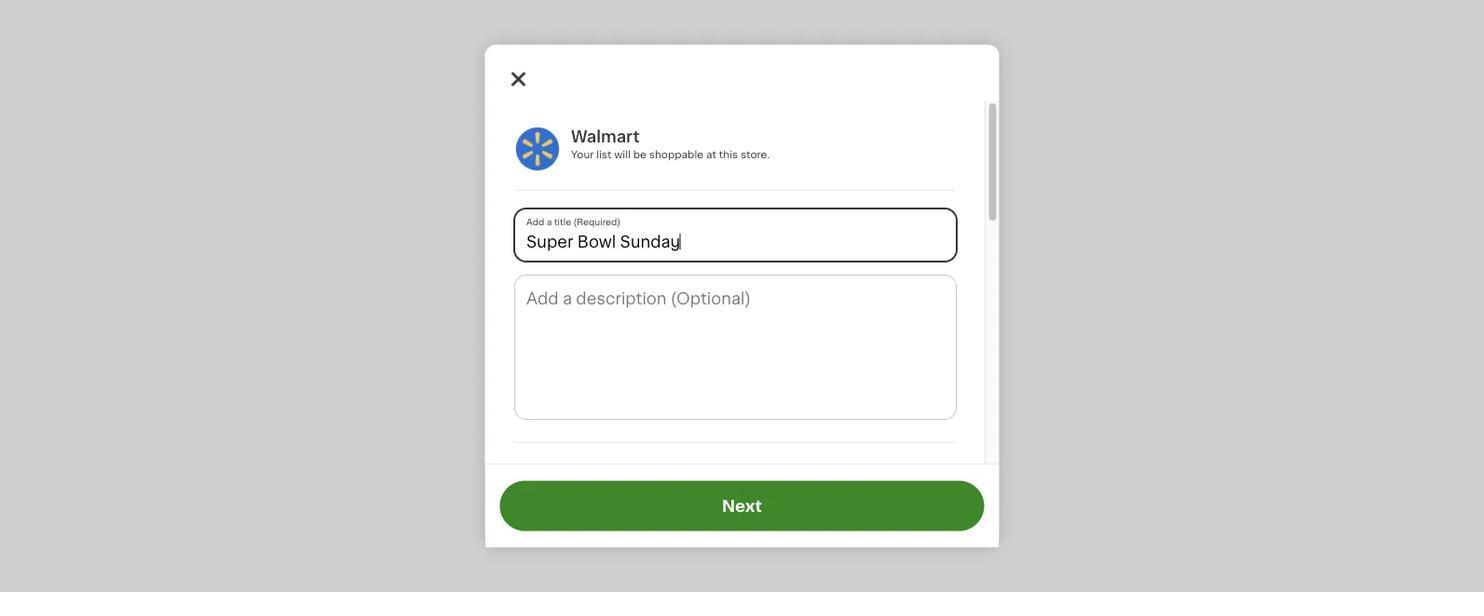 Task type: describe. For each thing, give the bounding box(es) containing it.
your
[[658, 469, 688, 482]]

next button
[[500, 481, 984, 531]]

none text field inside list_add_items dialog
[[515, 276, 955, 419]]

photo
[[597, 469, 637, 482]]

next
[[722, 498, 762, 514]]

add a cover photo to your list
[[515, 469, 712, 482]]

a person holding a tomato and a grocery bag with a baguette and vegetables. image
[[814, 492, 938, 581]]

add
[[515, 469, 542, 482]]

a person touching an apple, a banana, a bunch of tomatoes, and an assortment of other vegetables on a counter. image
[[517, 492, 640, 581]]

Add a title (Required) text field
[[515, 210, 955, 261]]

walmart your list will be shoppable at this store.
[[571, 129, 769, 160]]

cover
[[556, 469, 594, 482]]

a small bottle of milk, a bowl and a whisk, a carton of 6 eggs, a bunch of tomatoes on the vine, sliced cheese, a head of lettuce, and a loaf of bread. image
[[665, 492, 789, 581]]

list_add_items dialog
[[485, 45, 999, 592]]

1 vertical spatial list
[[691, 469, 712, 482]]

list inside walmart your list will be shoppable at this store.
[[596, 150, 611, 160]]



Task type: locate. For each thing, give the bounding box(es) containing it.
walmart
[[571, 129, 639, 145]]

None text field
[[515, 276, 955, 419]]

be
[[633, 150, 646, 160]]

list down walmart
[[596, 150, 611, 160]]

will
[[614, 150, 630, 160]]

0 vertical spatial list
[[596, 150, 611, 160]]

a
[[545, 469, 553, 482]]

0 horizontal spatial list
[[596, 150, 611, 160]]

1 horizontal spatial list
[[691, 469, 712, 482]]

walmart logo image
[[515, 127, 559, 171]]

list right your
[[691, 469, 712, 482]]

this
[[718, 150, 738, 160]]

to
[[640, 469, 654, 482]]

shoppable
[[649, 150, 703, 160]]

at
[[706, 150, 716, 160]]

store.
[[740, 150, 769, 160]]

your
[[571, 150, 593, 160]]

list
[[596, 150, 611, 160], [691, 469, 712, 482]]



Task type: vqa. For each thing, say whether or not it's contained in the screenshot.
$ inside the $ 1 30
no



